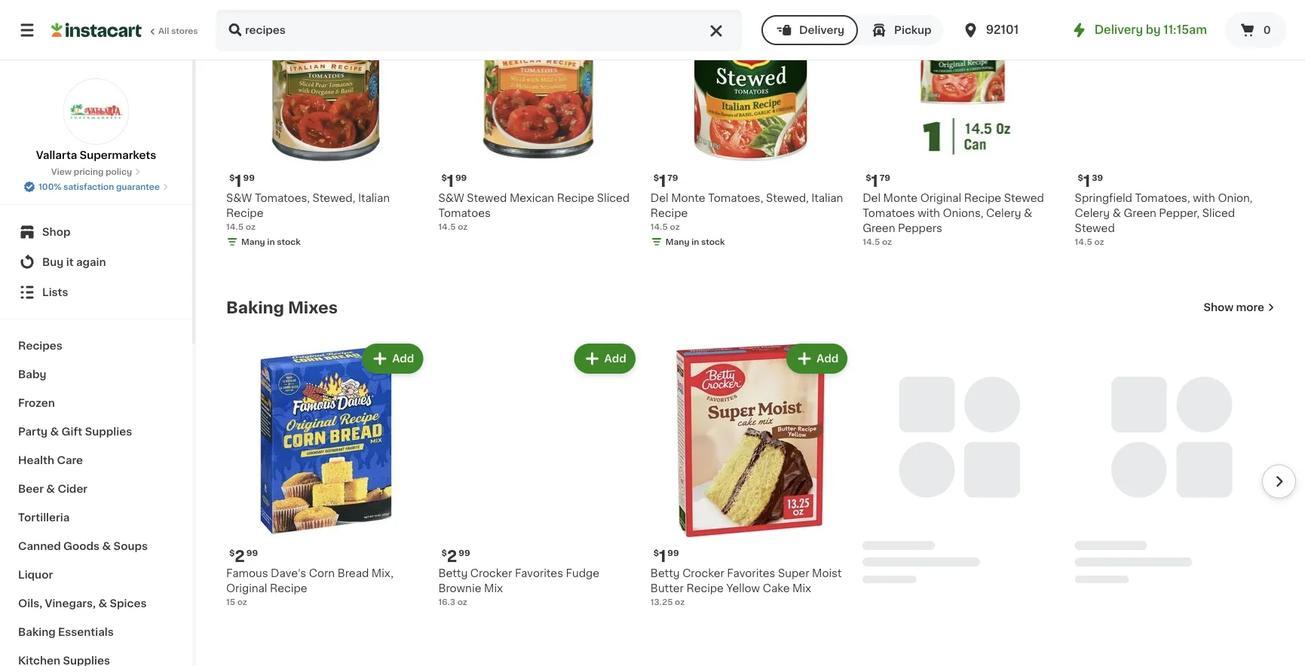 Task type: describe. For each thing, give the bounding box(es) containing it.
favorites for 2
[[515, 569, 564, 580]]

buy it again link
[[9, 247, 183, 278]]

more
[[1237, 302, 1265, 313]]

it
[[66, 257, 74, 268]]

many in stock for recipe
[[666, 238, 726, 246]]

92101 button
[[962, 9, 1053, 51]]

& right beer
[[46, 484, 55, 495]]

italian inside s&w tomatoes, stewed, italian recipe 14.5 oz
[[358, 193, 390, 204]]

15
[[226, 599, 235, 607]]

2 for famous
[[235, 549, 245, 565]]

sliced inside s&w stewed mexican recipe sliced tomatoes 14.5 oz
[[597, 193, 630, 204]]

butter
[[651, 584, 684, 595]]

super
[[779, 569, 810, 580]]

Search field
[[217, 11, 741, 50]]

14.5 inside "springfield tomatoes, with onion, celery & green pepper, sliced stewed 14.5 oz"
[[1076, 238, 1093, 246]]

party & gift supplies
[[18, 427, 132, 438]]

satisfaction
[[63, 183, 114, 191]]

$ 1 79 for del monte tomatoes, stewed, italian recipe
[[654, 173, 679, 189]]

13.25
[[651, 599, 673, 607]]

92101
[[987, 25, 1019, 35]]

green inside del monte original recipe stewed tomatoes with onions, celery & green peppers 14.5 oz
[[863, 223, 896, 234]]

vinegars,
[[45, 599, 96, 610]]

buy
[[42, 257, 64, 268]]

79 for del monte tomatoes, stewed, italian recipe
[[668, 174, 679, 182]]

soups
[[114, 542, 148, 552]]

$ 1 99 for s&w stewed mexican recipe sliced tomatoes
[[442, 173, 467, 189]]

1 for springfield tomatoes, with onion, celery & green pepper, sliced stewed
[[1084, 173, 1091, 189]]

$ 2 99 for famous
[[229, 549, 258, 565]]

recipes
[[18, 341, 62, 352]]

delivery for delivery by 11:15am
[[1095, 25, 1144, 35]]

yellow
[[727, 584, 761, 595]]

many for recipe
[[666, 238, 690, 246]]

liquor
[[18, 570, 53, 581]]

stewed inside del monte original recipe stewed tomatoes with onions, celery & green peppers 14.5 oz
[[1005, 193, 1045, 204]]

recipes link
[[9, 332, 183, 361]]

s&w stewed mexican recipe sliced tomatoes 14.5 oz
[[439, 193, 630, 231]]

all stores
[[158, 27, 198, 35]]

betty crocker favorites fudge brownie mix 16.3 oz
[[439, 569, 600, 607]]

& inside "springfield tomatoes, with onion, celery & green pepper, sliced stewed 14.5 oz"
[[1113, 208, 1122, 219]]

vallarta supermarkets logo image
[[63, 78, 129, 145]]

99 for famous dave's corn bread mix, original recipe
[[247, 550, 258, 558]]

crocker for betty crocker favorites fudge brownie mix 16.3 oz
[[471, 569, 513, 580]]

famous
[[226, 569, 268, 580]]

& inside del monte original recipe stewed tomatoes with onions, celery & green peppers 14.5 oz
[[1025, 208, 1033, 219]]

show more
[[1204, 302, 1265, 313]]

canned
[[18, 542, 61, 552]]

original inside the famous dave's corn bread mix, original recipe 15 oz
[[226, 584, 267, 595]]

betty for betty crocker favorites super moist butter recipe yellow cake mix 13.25 oz
[[651, 569, 680, 580]]

essentials
[[58, 628, 114, 638]]

springfield
[[1076, 193, 1133, 204]]

with inside "springfield tomatoes, with onion, celery & green pepper, sliced stewed 14.5 oz"
[[1194, 193, 1216, 204]]

frozen
[[18, 398, 55, 409]]

baking mixes
[[226, 300, 338, 316]]

gift
[[62, 427, 82, 438]]

& left gift
[[50, 427, 59, 438]]

liquor link
[[9, 561, 183, 590]]

14.5 inside s&w stewed mexican recipe sliced tomatoes 14.5 oz
[[439, 223, 456, 231]]

tomatoes, for recipe
[[255, 193, 310, 204]]

springfield tomatoes, with onion, celery & green pepper, sliced stewed 14.5 oz
[[1076, 193, 1254, 246]]

delivery button
[[762, 15, 859, 45]]

policy
[[106, 168, 132, 176]]

instacart logo image
[[51, 21, 142, 39]]

original inside del monte original recipe stewed tomatoes with onions, celery & green peppers 14.5 oz
[[921, 193, 962, 204]]

vallarta supermarkets link
[[36, 78, 156, 163]]

view
[[51, 168, 72, 176]]

party & gift supplies link
[[9, 418, 183, 447]]

tortilleria link
[[9, 504, 183, 533]]

s&w for stewed
[[439, 193, 465, 204]]

brownie for betty crocker favorites fudge brownie mix 16.3 oz
[[439, 584, 482, 595]]

$ for betty crocker favorites fudge brownie mix
[[442, 550, 447, 558]]

tomatoes for monte
[[863, 208, 916, 219]]

$ for betty crocker supreme walnut brownie mix
[[866, 550, 872, 558]]

moist
[[813, 569, 842, 580]]

29
[[884, 550, 895, 558]]

$ 3 29
[[866, 549, 895, 565]]

baking essentials
[[18, 628, 114, 638]]

betty for betty crocker favorites milk chocolate brownie mix
[[1076, 569, 1105, 580]]

care
[[57, 456, 83, 466]]

del for recipe
[[651, 193, 669, 204]]

$ 1 99 for betty crocker favorites super moist butter recipe yellow cake mix
[[654, 549, 680, 565]]

guarantee
[[116, 183, 160, 191]]

16.3
[[439, 599, 456, 607]]

betty crocker favorites milk chocolate brownie mix
[[1076, 569, 1225, 595]]

11:15am
[[1164, 25, 1208, 35]]

crocker for betty crocker supreme walnut brownie mix
[[895, 569, 937, 580]]

$ for betty crocker favorites milk chocolate brownie mix
[[1079, 550, 1084, 558]]

79 for del monte original recipe stewed tomatoes with onions, celery & green peppers
[[880, 174, 891, 182]]

walnut
[[990, 569, 1027, 580]]

cider
[[58, 484, 88, 495]]

shop
[[42, 227, 70, 238]]

supplies
[[85, 427, 132, 438]]

cake
[[763, 584, 790, 595]]

1 for del monte original recipe stewed tomatoes with onions, celery & green peppers
[[872, 173, 879, 189]]

buy it again
[[42, 257, 106, 268]]

99 for betty crocker favorites fudge brownie mix
[[459, 550, 470, 558]]

1 for betty crocker favorites super moist butter recipe yellow cake mix
[[660, 549, 666, 565]]

favorites inside betty crocker favorites milk chocolate brownie mix
[[1152, 569, 1201, 580]]

1 for s&w tomatoes, stewed, italian recipe
[[235, 173, 242, 189]]

$ 2 99 for betty
[[442, 549, 470, 565]]

3 $ 2 99 from the left
[[1079, 549, 1107, 565]]

pickup button
[[859, 15, 944, 45]]

recipe inside betty crocker favorites super moist butter recipe yellow cake mix 13.25 oz
[[687, 584, 724, 595]]

celery inside "springfield tomatoes, with onion, celery & green pepper, sliced stewed 14.5 oz"
[[1076, 208, 1111, 219]]

1 product group from the left
[[226, 341, 427, 609]]

del monte tomatoes, stewed, italian recipe 14.5 oz
[[651, 193, 844, 231]]

delivery by 11:15am
[[1095, 25, 1208, 35]]

peppers
[[899, 223, 943, 234]]

oz inside del monte original recipe stewed tomatoes with onions, celery & green peppers 14.5 oz
[[883, 238, 893, 246]]

supermarkets
[[80, 150, 156, 161]]

pepper,
[[1160, 208, 1201, 219]]

product group containing 1
[[651, 341, 851, 609]]

pricing
[[74, 168, 104, 176]]

all
[[158, 27, 169, 35]]

brownie inside betty crocker favorites milk chocolate brownie mix
[[1133, 584, 1176, 595]]

spices
[[110, 599, 147, 610]]

view pricing policy link
[[51, 166, 141, 178]]

oz inside the famous dave's corn bread mix, original recipe 15 oz
[[237, 599, 247, 607]]

mix inside the betty crocker favorites fudge brownie mix 16.3 oz
[[484, 584, 503, 595]]

mix,
[[372, 569, 394, 580]]

2 for betty
[[447, 549, 457, 565]]

baking for baking mixes
[[226, 300, 284, 316]]

stewed, inside del monte tomatoes, stewed, italian recipe 14.5 oz
[[766, 193, 809, 204]]

mix inside betty crocker supreme walnut brownie mix
[[909, 584, 928, 595]]

oz inside betty crocker favorites super moist butter recipe yellow cake mix 13.25 oz
[[675, 599, 685, 607]]

$ 1 79 for del monte original recipe stewed tomatoes with onions, celery & green peppers
[[866, 173, 891, 189]]

stock for 14.5
[[277, 238, 301, 246]]

mexican
[[510, 193, 555, 204]]

chocolate
[[1076, 584, 1131, 595]]

monte for recipe
[[672, 193, 706, 204]]

lists
[[42, 287, 68, 298]]

service type group
[[762, 15, 944, 45]]

show more link
[[1204, 300, 1276, 315]]

green inside "springfield tomatoes, with onion, celery & green pepper, sliced stewed 14.5 oz"
[[1125, 208, 1157, 219]]

beer & cider link
[[9, 475, 183, 504]]



Task type: locate. For each thing, give the bounding box(es) containing it.
product group
[[226, 341, 427, 609], [439, 341, 639, 609], [651, 341, 851, 609]]

oz inside s&w tomatoes, stewed, italian recipe 14.5 oz
[[246, 223, 256, 231]]

1 horizontal spatial brownie
[[863, 584, 906, 595]]

0 vertical spatial sliced
[[597, 193, 630, 204]]

in down del monte tomatoes, stewed, italian recipe 14.5 oz
[[692, 238, 700, 246]]

oz inside s&w stewed mexican recipe sliced tomatoes 14.5 oz
[[458, 223, 468, 231]]

0 horizontal spatial sliced
[[597, 193, 630, 204]]

$ 1 99
[[229, 173, 255, 189], [442, 173, 467, 189], [654, 549, 680, 565]]

0 horizontal spatial green
[[863, 223, 896, 234]]

0 vertical spatial with
[[1194, 193, 1216, 204]]

vallarta supermarkets
[[36, 150, 156, 161]]

baking essentials link
[[9, 619, 183, 647]]

0 horizontal spatial many
[[241, 238, 265, 246]]

0 horizontal spatial italian
[[358, 193, 390, 204]]

view pricing policy
[[51, 168, 132, 176]]

3 tomatoes, from the left
[[1136, 193, 1191, 204]]

1 horizontal spatial many in stock
[[666, 238, 726, 246]]

1 horizontal spatial baking
[[226, 300, 284, 316]]

green left the pepper,
[[1125, 208, 1157, 219]]

tomatoes, inside s&w tomatoes, stewed, italian recipe 14.5 oz
[[255, 193, 310, 204]]

favorites left milk
[[1152, 569, 1201, 580]]

stock down del monte tomatoes, stewed, italian recipe 14.5 oz
[[702, 238, 726, 246]]

0 horizontal spatial 79
[[668, 174, 679, 182]]

0 vertical spatial original
[[921, 193, 962, 204]]

baby
[[18, 370, 46, 380]]

lists link
[[9, 278, 183, 308]]

0 horizontal spatial brownie
[[439, 584, 482, 595]]

stewed inside "springfield tomatoes, with onion, celery & green pepper, sliced stewed 14.5 oz"
[[1076, 223, 1116, 234]]

0 horizontal spatial favorites
[[515, 569, 564, 580]]

0 horizontal spatial many in stock
[[241, 238, 301, 246]]

green left peppers
[[863, 223, 896, 234]]

3
[[872, 549, 882, 565]]

1 horizontal spatial monte
[[884, 193, 918, 204]]

tomatoes inside del monte original recipe stewed tomatoes with onions, celery & green peppers 14.5 oz
[[863, 208, 916, 219]]

0 horizontal spatial $ 2 99
[[229, 549, 258, 565]]

1 79 from the left
[[668, 174, 679, 182]]

betty inside betty crocker supreme walnut brownie mix
[[863, 569, 893, 580]]

tomatoes inside s&w stewed mexican recipe sliced tomatoes 14.5 oz
[[439, 208, 491, 219]]

2 favorites from the left
[[728, 569, 776, 580]]

100%
[[39, 183, 61, 191]]

0 horizontal spatial stock
[[277, 238, 301, 246]]

bread
[[338, 569, 369, 580]]

crocker inside the betty crocker favorites fudge brownie mix 16.3 oz
[[471, 569, 513, 580]]

oz
[[246, 223, 256, 231], [458, 223, 468, 231], [670, 223, 680, 231], [883, 238, 893, 246], [1095, 238, 1105, 246], [237, 599, 247, 607], [458, 599, 468, 607], [675, 599, 685, 607]]

monte inside del monte original recipe stewed tomatoes with onions, celery & green peppers 14.5 oz
[[884, 193, 918, 204]]

vallarta
[[36, 150, 77, 161]]

1
[[235, 173, 242, 189], [447, 173, 454, 189], [660, 173, 666, 189], [872, 173, 879, 189], [1084, 173, 1091, 189], [660, 549, 666, 565]]

stock for recipe
[[702, 238, 726, 246]]

$ for s&w tomatoes, stewed, italian recipe
[[229, 174, 235, 182]]

with inside del monte original recipe stewed tomatoes with onions, celery & green peppers 14.5 oz
[[918, 208, 941, 219]]

green
[[1125, 208, 1157, 219], [863, 223, 896, 234]]

del inside del monte original recipe stewed tomatoes with onions, celery & green peppers 14.5 oz
[[863, 193, 881, 204]]

del for tomatoes
[[863, 193, 881, 204]]

recipe inside del monte original recipe stewed tomatoes with onions, celery & green peppers 14.5 oz
[[965, 193, 1002, 204]]

in
[[267, 238, 275, 246], [692, 238, 700, 246]]

crocker
[[471, 569, 513, 580], [683, 569, 725, 580], [895, 569, 937, 580], [1108, 569, 1149, 580]]

1 italian from the left
[[358, 193, 390, 204]]

onions,
[[943, 208, 984, 219]]

oz inside "springfield tomatoes, with onion, celery & green pepper, sliced stewed 14.5 oz"
[[1095, 238, 1105, 246]]

monte for tomatoes
[[884, 193, 918, 204]]

brownie inside betty crocker supreme walnut brownie mix
[[863, 584, 906, 595]]

14.5 inside del monte original recipe stewed tomatoes with onions, celery & green peppers 14.5 oz
[[863, 238, 881, 246]]

2 brownie from the left
[[863, 584, 906, 595]]

1 crocker from the left
[[471, 569, 513, 580]]

1 stock from the left
[[277, 238, 301, 246]]

brownie inside the betty crocker favorites fudge brownie mix 16.3 oz
[[439, 584, 482, 595]]

crocker inside betty crocker favorites super moist butter recipe yellow cake mix 13.25 oz
[[683, 569, 725, 580]]

favorites inside betty crocker favorites super moist butter recipe yellow cake mix 13.25 oz
[[728, 569, 776, 580]]

mix inside betty crocker favorites milk chocolate brownie mix
[[1179, 584, 1198, 595]]

0 horizontal spatial $ 1 99
[[229, 173, 255, 189]]

in for 14.5
[[267, 238, 275, 246]]

stores
[[171, 27, 198, 35]]

celery right onions,
[[987, 208, 1022, 219]]

1 horizontal spatial with
[[1194, 193, 1216, 204]]

1 horizontal spatial add
[[605, 354, 627, 364]]

recipe inside the famous dave's corn bread mix, original recipe 15 oz
[[270, 584, 307, 595]]

& right onions,
[[1025, 208, 1033, 219]]

oils, vinegars, & spices link
[[9, 590, 183, 619]]

$
[[229, 174, 235, 182], [442, 174, 447, 182], [654, 174, 660, 182], [866, 174, 872, 182], [1079, 174, 1084, 182], [229, 550, 235, 558], [442, 550, 447, 558], [654, 550, 660, 558], [866, 550, 872, 558], [1079, 550, 1084, 558]]

1 add from the left
[[392, 354, 415, 364]]

milk
[[1203, 569, 1225, 580]]

1 horizontal spatial product group
[[439, 341, 639, 609]]

1 horizontal spatial favorites
[[728, 569, 776, 580]]

1 horizontal spatial sliced
[[1203, 208, 1236, 219]]

$ for del monte original recipe stewed tomatoes with onions, celery & green peppers
[[866, 174, 872, 182]]

2 celery from the left
[[1076, 208, 1111, 219]]

recipe inside s&w stewed mexican recipe sliced tomatoes 14.5 oz
[[557, 193, 595, 204]]

s&w inside s&w tomatoes, stewed, italian recipe 14.5 oz
[[226, 193, 252, 204]]

brownie right chocolate
[[1133, 584, 1176, 595]]

betty up 16.3
[[439, 569, 468, 580]]

baking left mixes
[[226, 300, 284, 316]]

with
[[1194, 193, 1216, 204], [918, 208, 941, 219]]

0
[[1264, 25, 1272, 35]]

2 s&w from the left
[[439, 193, 465, 204]]

1 horizontal spatial $ 1 99
[[442, 173, 467, 189]]

$ 2 99 up 'famous'
[[229, 549, 258, 565]]

$ 1 99 inside item carousel region
[[654, 549, 680, 565]]

many in stock for 14.5
[[241, 238, 301, 246]]

beer
[[18, 484, 44, 495]]

betty for betty crocker favorites fudge brownie mix 16.3 oz
[[439, 569, 468, 580]]

99 for betty crocker favorites super moist butter recipe yellow cake mix
[[668, 550, 680, 558]]

monte
[[672, 193, 706, 204], [884, 193, 918, 204]]

1 horizontal spatial italian
[[812, 193, 844, 204]]

betty up butter on the bottom
[[651, 569, 680, 580]]

1 for del monte tomatoes, stewed, italian recipe
[[660, 173, 666, 189]]

tomatoes, inside "springfield tomatoes, with onion, celery & green pepper, sliced stewed 14.5 oz"
[[1136, 193, 1191, 204]]

1 mix from the left
[[484, 584, 503, 595]]

crocker inside betty crocker favorites milk chocolate brownie mix
[[1108, 569, 1149, 580]]

add button for betty crocker favorites fudge brownie mix
[[576, 345, 634, 373]]

2 add from the left
[[605, 354, 627, 364]]

1 s&w from the left
[[226, 193, 252, 204]]

italian
[[358, 193, 390, 204], [812, 193, 844, 204]]

tomatoes for stewed
[[439, 208, 491, 219]]

add for famous dave's corn bread mix, original recipe
[[392, 354, 415, 364]]

3 add from the left
[[817, 354, 839, 364]]

sliced inside "springfield tomatoes, with onion, celery & green pepper, sliced stewed 14.5 oz"
[[1203, 208, 1236, 219]]

0 horizontal spatial tomatoes,
[[255, 193, 310, 204]]

1 2 from the left
[[235, 549, 245, 565]]

1 $ 1 79 from the left
[[654, 173, 679, 189]]

2 stewed, from the left
[[766, 193, 809, 204]]

pickup
[[895, 25, 932, 35]]

by
[[1147, 25, 1162, 35]]

0 horizontal spatial celery
[[987, 208, 1022, 219]]

crocker inside betty crocker supreme walnut brownie mix
[[895, 569, 937, 580]]

None search field
[[216, 9, 742, 51]]

1 vertical spatial with
[[918, 208, 941, 219]]

with up the pepper,
[[1194, 193, 1216, 204]]

1 horizontal spatial stock
[[702, 238, 726, 246]]

39
[[1093, 174, 1104, 182]]

show
[[1204, 302, 1234, 313]]

favorites for 1
[[728, 569, 776, 580]]

0 horizontal spatial delivery
[[800, 25, 845, 35]]

2 horizontal spatial product group
[[651, 341, 851, 609]]

2 horizontal spatial add button
[[788, 345, 847, 373]]

3 brownie from the left
[[1133, 584, 1176, 595]]

tomatoes,
[[255, 193, 310, 204], [709, 193, 764, 204], [1136, 193, 1191, 204]]

$ inside "$ 3 29"
[[866, 550, 872, 558]]

oz inside del monte tomatoes, stewed, italian recipe 14.5 oz
[[670, 223, 680, 231]]

add for betty crocker favorites super moist butter recipe yellow cake mix
[[817, 354, 839, 364]]

$ 1 39
[[1079, 173, 1104, 189]]

3 product group from the left
[[651, 341, 851, 609]]

100% satisfaction guarantee button
[[23, 178, 169, 193]]

canned goods & soups link
[[9, 533, 183, 561]]

baking
[[226, 300, 284, 316], [18, 628, 56, 638]]

onion,
[[1219, 193, 1254, 204]]

s&w tomatoes, stewed, italian recipe 14.5 oz
[[226, 193, 390, 231]]

2 in from the left
[[692, 238, 700, 246]]

0 horizontal spatial add button
[[364, 345, 422, 373]]

oz inside the betty crocker favorites fudge brownie mix 16.3 oz
[[458, 599, 468, 607]]

1 horizontal spatial $ 2 99
[[442, 549, 470, 565]]

1 horizontal spatial delivery
[[1095, 25, 1144, 35]]

item carousel region
[[226, 335, 1297, 644]]

0 horizontal spatial add
[[392, 354, 415, 364]]

0 horizontal spatial original
[[226, 584, 267, 595]]

& left soups
[[102, 542, 111, 552]]

in for recipe
[[692, 238, 700, 246]]

4 betty from the left
[[1076, 569, 1105, 580]]

& left spices on the left of page
[[98, 599, 107, 610]]

1 horizontal spatial stewed,
[[766, 193, 809, 204]]

oils, vinegars, & spices
[[18, 599, 147, 610]]

$ for famous dave's corn bread mix, original recipe
[[229, 550, 235, 558]]

0 vertical spatial baking
[[226, 300, 284, 316]]

stewed inside s&w stewed mexican recipe sliced tomatoes 14.5 oz
[[467, 193, 507, 204]]

2 $ 2 99 from the left
[[442, 549, 470, 565]]

stewed, inside s&w tomatoes, stewed, italian recipe 14.5 oz
[[313, 193, 356, 204]]

betty inside betty crocker favorites milk chocolate brownie mix
[[1076, 569, 1105, 580]]

2 horizontal spatial favorites
[[1152, 569, 1201, 580]]

1 horizontal spatial 79
[[880, 174, 891, 182]]

with up peppers
[[918, 208, 941, 219]]

2 horizontal spatial stewed
[[1076, 223, 1116, 234]]

original down 'famous'
[[226, 584, 267, 595]]

0 horizontal spatial baking
[[18, 628, 56, 638]]

0 horizontal spatial 2
[[235, 549, 245, 565]]

1 horizontal spatial many
[[666, 238, 690, 246]]

14.5 inside del monte tomatoes, stewed, italian recipe 14.5 oz
[[651, 223, 668, 231]]

original
[[921, 193, 962, 204], [226, 584, 267, 595]]

fudge
[[566, 569, 600, 580]]

0 vertical spatial green
[[1125, 208, 1157, 219]]

$ 2 99 up chocolate
[[1079, 549, 1107, 565]]

$ for del monte tomatoes, stewed, italian recipe
[[654, 174, 660, 182]]

italian inside del monte tomatoes, stewed, italian recipe 14.5 oz
[[812, 193, 844, 204]]

oils,
[[18, 599, 42, 610]]

betty crocker supreme walnut brownie mix
[[863, 569, 1027, 595]]

1 del from the left
[[651, 193, 669, 204]]

famous dave's corn bread mix, original recipe 15 oz
[[226, 569, 394, 607]]

$ for betty crocker favorites super moist butter recipe yellow cake mix
[[654, 550, 660, 558]]

1 horizontal spatial in
[[692, 238, 700, 246]]

0 horizontal spatial del
[[651, 193, 669, 204]]

2 add button from the left
[[576, 345, 634, 373]]

$ for springfield tomatoes, with onion, celery & green pepper, sliced stewed
[[1079, 174, 1084, 182]]

betty for betty crocker supreme walnut brownie mix
[[863, 569, 893, 580]]

2 horizontal spatial add
[[817, 354, 839, 364]]

2 horizontal spatial tomatoes,
[[1136, 193, 1191, 204]]

1 horizontal spatial tomatoes
[[863, 208, 916, 219]]

1 horizontal spatial original
[[921, 193, 962, 204]]

2 up 16.3
[[447, 549, 457, 565]]

baking for baking essentials
[[18, 628, 56, 638]]

recipe inside del monte tomatoes, stewed, italian recipe 14.5 oz
[[651, 208, 688, 219]]

1 favorites from the left
[[515, 569, 564, 580]]

stewed
[[467, 193, 507, 204], [1005, 193, 1045, 204], [1076, 223, 1116, 234]]

0 horizontal spatial with
[[918, 208, 941, 219]]

goods
[[63, 542, 100, 552]]

delivery inside button
[[800, 25, 845, 35]]

betty up chocolate
[[1076, 569, 1105, 580]]

2 italian from the left
[[812, 193, 844, 204]]

99 for s&w tomatoes, stewed, italian recipe
[[243, 174, 255, 182]]

1 betty from the left
[[439, 569, 468, 580]]

2 product group from the left
[[439, 341, 639, 609]]

$ inside the $ 1 39
[[1079, 174, 1084, 182]]

1 horizontal spatial green
[[1125, 208, 1157, 219]]

2 $ 1 79 from the left
[[866, 173, 891, 189]]

many in stock
[[241, 238, 301, 246], [666, 238, 726, 246]]

mixes
[[288, 300, 338, 316]]

2 up chocolate
[[1084, 549, 1094, 565]]

many in stock down s&w tomatoes, stewed, italian recipe 14.5 oz
[[241, 238, 301, 246]]

2 tomatoes, from the left
[[709, 193, 764, 204]]

tomatoes, inside del monte tomatoes, stewed, italian recipe 14.5 oz
[[709, 193, 764, 204]]

1 many from the left
[[241, 238, 265, 246]]

100% satisfaction guarantee
[[39, 183, 160, 191]]

tortilleria
[[18, 513, 70, 524]]

beer & cider
[[18, 484, 88, 495]]

2 stock from the left
[[702, 238, 726, 246]]

2 many in stock from the left
[[666, 238, 726, 246]]

many for 14.5
[[241, 238, 265, 246]]

2 tomatoes from the left
[[863, 208, 916, 219]]

99 for s&w stewed mexican recipe sliced tomatoes
[[456, 174, 467, 182]]

2 79 from the left
[[880, 174, 891, 182]]

2 horizontal spatial 2
[[1084, 549, 1094, 565]]

2 crocker from the left
[[683, 569, 725, 580]]

add for betty crocker favorites fudge brownie mix
[[605, 354, 627, 364]]

tomatoes, for celery
[[1136, 193, 1191, 204]]

& down springfield
[[1113, 208, 1122, 219]]

$ 1 99 for s&w tomatoes, stewed, italian recipe
[[229, 173, 255, 189]]

1 horizontal spatial stewed
[[1005, 193, 1045, 204]]

original up onions,
[[921, 193, 962, 204]]

supreme
[[940, 569, 988, 580]]

baking down oils,
[[18, 628, 56, 638]]

1 vertical spatial baking
[[18, 628, 56, 638]]

1 horizontal spatial $ 1 79
[[866, 173, 891, 189]]

1 stewed, from the left
[[313, 193, 356, 204]]

1 horizontal spatial 2
[[447, 549, 457, 565]]

celery down springfield
[[1076, 208, 1111, 219]]

betty inside betty crocker favorites super moist butter recipe yellow cake mix 13.25 oz
[[651, 569, 680, 580]]

3 betty from the left
[[863, 569, 893, 580]]

many in stock down del monte tomatoes, stewed, italian recipe 14.5 oz
[[666, 238, 726, 246]]

brownie for betty crocker supreme walnut brownie mix
[[863, 584, 906, 595]]

add button for famous dave's corn bread mix, original recipe
[[364, 345, 422, 373]]

2 up 'famous'
[[235, 549, 245, 565]]

1 horizontal spatial s&w
[[439, 193, 465, 204]]

brownie down "$ 3 29"
[[863, 584, 906, 595]]

brownie up 16.3
[[439, 584, 482, 595]]

again
[[76, 257, 106, 268]]

0 horizontal spatial tomatoes
[[439, 208, 491, 219]]

tomatoes
[[439, 208, 491, 219], [863, 208, 916, 219]]

2 horizontal spatial $ 2 99
[[1079, 549, 1107, 565]]

monte inside del monte tomatoes, stewed, italian recipe 14.5 oz
[[672, 193, 706, 204]]

1 tomatoes from the left
[[439, 208, 491, 219]]

stock down s&w tomatoes, stewed, italian recipe 14.5 oz
[[277, 238, 301, 246]]

health care
[[18, 456, 83, 466]]

$ for s&w stewed mexican recipe sliced tomatoes
[[442, 174, 447, 182]]

1 $ 2 99 from the left
[[229, 549, 258, 565]]

sliced
[[597, 193, 630, 204], [1203, 208, 1236, 219]]

1 celery from the left
[[987, 208, 1022, 219]]

favorites left fudge
[[515, 569, 564, 580]]

s&w inside s&w stewed mexican recipe sliced tomatoes 14.5 oz
[[439, 193, 465, 204]]

0 horizontal spatial s&w
[[226, 193, 252, 204]]

0 horizontal spatial stewed
[[467, 193, 507, 204]]

2 monte from the left
[[884, 193, 918, 204]]

3 2 from the left
[[1084, 549, 1094, 565]]

2 betty from the left
[[651, 569, 680, 580]]

s&w for tomatoes,
[[226, 193, 252, 204]]

crocker for betty crocker favorites milk chocolate brownie mix
[[1108, 569, 1149, 580]]

1 monte from the left
[[672, 193, 706, 204]]

in down s&w tomatoes, stewed, italian recipe 14.5 oz
[[267, 238, 275, 246]]

0 button
[[1226, 12, 1288, 48]]

betty crocker favorites super moist butter recipe yellow cake mix 13.25 oz
[[651, 569, 842, 607]]

14.5 inside s&w tomatoes, stewed, italian recipe 14.5 oz
[[226, 223, 244, 231]]

$ 2 99 up 16.3
[[442, 549, 470, 565]]

del
[[651, 193, 669, 204], [863, 193, 881, 204]]

betty inside the betty crocker favorites fudge brownie mix 16.3 oz
[[439, 569, 468, 580]]

party
[[18, 427, 48, 438]]

1 vertical spatial original
[[226, 584, 267, 595]]

del inside del monte tomatoes, stewed, italian recipe 14.5 oz
[[651, 193, 669, 204]]

3 mix from the left
[[909, 584, 928, 595]]

0 horizontal spatial in
[[267, 238, 275, 246]]

1 brownie from the left
[[439, 584, 482, 595]]

favorites up yellow
[[728, 569, 776, 580]]

1 vertical spatial green
[[863, 223, 896, 234]]

3 add button from the left
[[788, 345, 847, 373]]

1 inside item carousel region
[[660, 549, 666, 565]]

0 horizontal spatial stewed,
[[313, 193, 356, 204]]

99 for betty crocker favorites milk chocolate brownie mix
[[1096, 550, 1107, 558]]

4 mix from the left
[[1179, 584, 1198, 595]]

0 horizontal spatial $ 1 79
[[654, 173, 679, 189]]

1 for s&w stewed mexican recipe sliced tomatoes
[[447, 173, 454, 189]]

2 del from the left
[[863, 193, 881, 204]]

4 crocker from the left
[[1108, 569, 1149, 580]]

79
[[668, 174, 679, 182], [880, 174, 891, 182]]

2 mix from the left
[[793, 584, 812, 595]]

health
[[18, 456, 54, 466]]

2 2 from the left
[[447, 549, 457, 565]]

recipe inside s&w tomatoes, stewed, italian recipe 14.5 oz
[[226, 208, 264, 219]]

1 horizontal spatial tomatoes,
[[709, 193, 764, 204]]

1 horizontal spatial celery
[[1076, 208, 1111, 219]]

1 add button from the left
[[364, 345, 422, 373]]

0 horizontal spatial product group
[[226, 341, 427, 609]]

shop link
[[9, 217, 183, 247]]

many
[[241, 238, 265, 246], [666, 238, 690, 246]]

2 horizontal spatial $ 1 99
[[654, 549, 680, 565]]

crocker for betty crocker favorites super moist butter recipe yellow cake mix 13.25 oz
[[683, 569, 725, 580]]

del monte original recipe stewed tomatoes with onions, celery & green peppers 14.5 oz
[[863, 193, 1045, 246]]

1 in from the left
[[267, 238, 275, 246]]

add button for betty crocker favorites super moist butter recipe yellow cake mix
[[788, 345, 847, 373]]

baby link
[[9, 361, 183, 389]]

1 vertical spatial sliced
[[1203, 208, 1236, 219]]

1 horizontal spatial del
[[863, 193, 881, 204]]

3 favorites from the left
[[1152, 569, 1201, 580]]

brownie
[[439, 584, 482, 595], [863, 584, 906, 595], [1133, 584, 1176, 595]]

stock
[[277, 238, 301, 246], [702, 238, 726, 246]]

2
[[235, 549, 245, 565], [447, 549, 457, 565], [1084, 549, 1094, 565]]

health care link
[[9, 447, 183, 475]]

favorites inside the betty crocker favorites fudge brownie mix 16.3 oz
[[515, 569, 564, 580]]

2 horizontal spatial brownie
[[1133, 584, 1176, 595]]

celery inside del monte original recipe stewed tomatoes with onions, celery & green peppers 14.5 oz
[[987, 208, 1022, 219]]

betty down 3
[[863, 569, 893, 580]]

99
[[243, 174, 255, 182], [456, 174, 467, 182], [247, 550, 258, 558], [459, 550, 470, 558], [668, 550, 680, 558], [1096, 550, 1107, 558]]

3 crocker from the left
[[895, 569, 937, 580]]

mix inside betty crocker favorites super moist butter recipe yellow cake mix 13.25 oz
[[793, 584, 812, 595]]

1 horizontal spatial add button
[[576, 345, 634, 373]]

delivery for delivery
[[800, 25, 845, 35]]

0 horizontal spatial monte
[[672, 193, 706, 204]]

1 tomatoes, from the left
[[255, 193, 310, 204]]

2 many from the left
[[666, 238, 690, 246]]

1 many in stock from the left
[[241, 238, 301, 246]]



Task type: vqa. For each thing, say whether or not it's contained in the screenshot.


